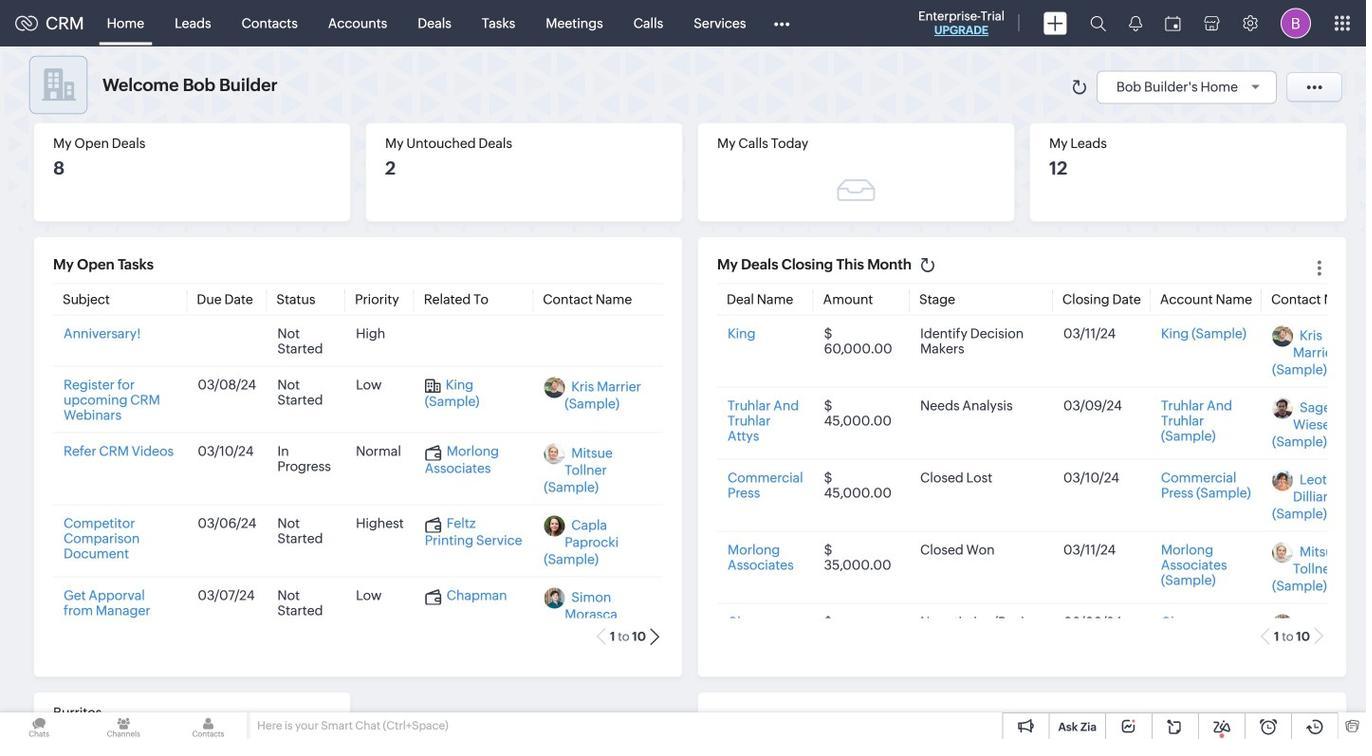 Task type: vqa. For each thing, say whether or not it's contained in the screenshot.
Contact
no



Task type: locate. For each thing, give the bounding box(es) containing it.
channels image
[[85, 713, 163, 739]]

chats image
[[0, 713, 78, 739]]

logo image
[[15, 16, 38, 31]]

Other Modules field
[[761, 8, 802, 38]]

search element
[[1079, 0, 1118, 46]]



Task type: describe. For each thing, give the bounding box(es) containing it.
calendar image
[[1165, 16, 1181, 31]]

signals image
[[1129, 15, 1143, 31]]

profile element
[[1270, 0, 1323, 46]]

profile image
[[1281, 8, 1311, 38]]

search image
[[1090, 15, 1106, 31]]

create menu element
[[1032, 0, 1079, 46]]

contacts image
[[169, 713, 247, 739]]

create menu image
[[1044, 12, 1068, 35]]

signals element
[[1118, 0, 1154, 46]]



